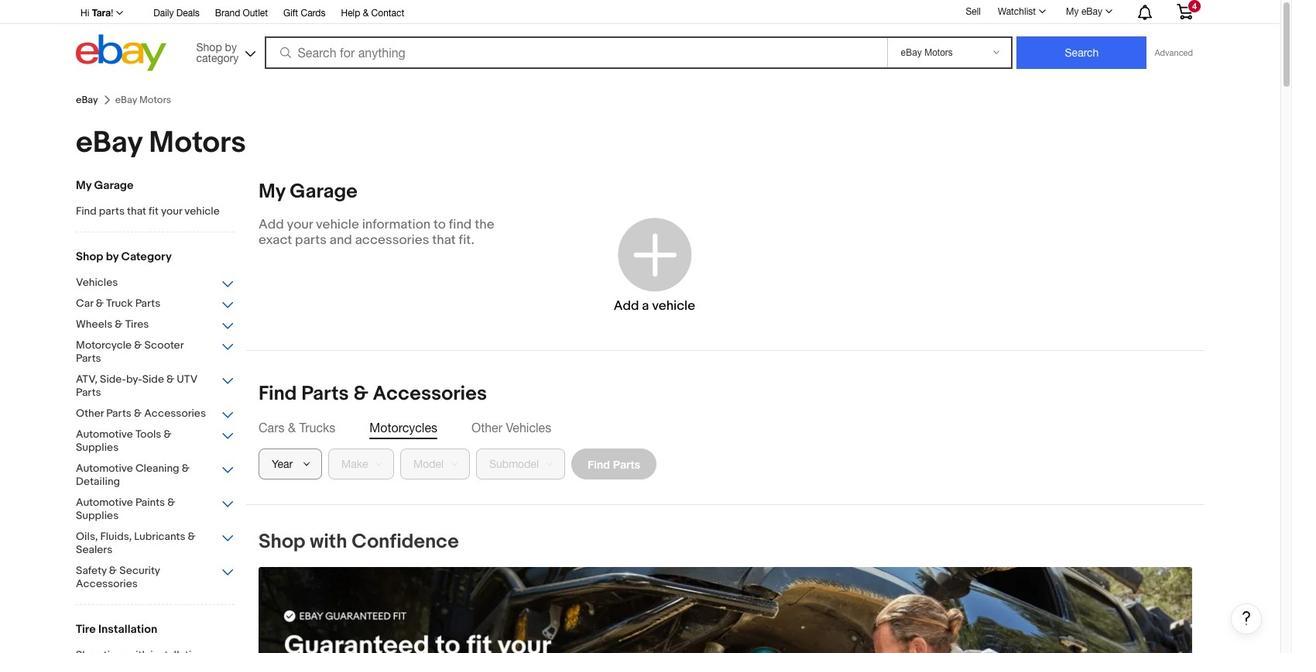 Task type: locate. For each thing, give the bounding box(es) containing it.
tab list inside ebay motors main content
[[259, 419, 1193, 436]]

2 vertical spatial automotive
[[76, 496, 133, 509]]

supplies up oils,
[[76, 509, 119, 522]]

my up exact at the left
[[259, 180, 286, 204]]

find
[[76, 205, 97, 218], [259, 382, 297, 406], [588, 457, 610, 471]]

find for find parts
[[588, 457, 610, 471]]

add left and
[[259, 217, 284, 232]]

1 horizontal spatial other
[[472, 421, 503, 435]]

fluids,
[[100, 530, 132, 543]]

0 vertical spatial shop
[[196, 41, 222, 53]]

shop up car
[[76, 249, 103, 264]]

add your vehicle information to find the exact parts and accessories that fit.
[[259, 217, 495, 248]]

2 vertical spatial ebay
[[76, 125, 142, 161]]

garage up and
[[290, 180, 358, 204]]

gift
[[284, 8, 298, 19]]

0 vertical spatial ebay
[[1082, 6, 1103, 17]]

exact
[[259, 232, 292, 248]]

other inside vehicles car & truck parts wheels & tires motorcycle & scooter parts atv, side-by-side & utv parts other parts & accessories automotive tools & supplies automotive cleaning & detailing automotive paints & supplies oils, fluids, lubricants & sealers safety & security accessories
[[76, 407, 104, 420]]

0 vertical spatial supplies
[[76, 441, 119, 454]]

automotive left tools
[[76, 428, 133, 441]]

1 horizontal spatial my
[[259, 180, 286, 204]]

2 vertical spatial accessories
[[76, 577, 138, 590]]

ebay
[[1082, 6, 1103, 17], [76, 94, 98, 106], [76, 125, 142, 161]]

my up find parts that fit your vehicle
[[76, 178, 92, 193]]

0 horizontal spatial garage
[[94, 178, 134, 193]]

that left fit.
[[432, 232, 456, 248]]

ebay for ebay motors
[[76, 125, 142, 161]]

0 horizontal spatial vehicles
[[76, 276, 118, 289]]

1 vertical spatial other
[[472, 421, 503, 435]]

vehicle inside button
[[652, 298, 696, 313]]

0 vertical spatial add
[[259, 217, 284, 232]]

cars & trucks
[[259, 421, 336, 435]]

0 vertical spatial parts
[[99, 205, 125, 218]]

my
[[1067, 6, 1080, 17], [76, 178, 92, 193], [259, 180, 286, 204]]

1 vertical spatial add
[[614, 298, 639, 313]]

other
[[76, 407, 104, 420], [472, 421, 503, 435]]

by for category
[[225, 41, 237, 53]]

safety
[[76, 564, 107, 577]]

garage
[[94, 178, 134, 193], [290, 180, 358, 204]]

watchlist link
[[990, 2, 1054, 21]]

add for add a vehicle
[[614, 298, 639, 313]]

motorcycle
[[76, 339, 132, 352]]

automotive down "detailing"
[[76, 496, 133, 509]]

& inside account navigation
[[363, 8, 369, 19]]

0 horizontal spatial find
[[76, 205, 97, 218]]

my right watchlist link
[[1067, 6, 1080, 17]]

1 vertical spatial find
[[259, 382, 297, 406]]

car
[[76, 297, 93, 310]]

find inside button
[[588, 457, 610, 471]]

vehicles inside tab list
[[506, 421, 552, 435]]

0 horizontal spatial my garage
[[76, 178, 134, 193]]

cars
[[259, 421, 285, 435]]

1 vertical spatial shop
[[76, 249, 103, 264]]

garage up find parts that fit your vehicle
[[94, 178, 134, 193]]

Search for anything text field
[[267, 38, 885, 67]]

help & contact link
[[341, 5, 405, 22]]

hi
[[81, 8, 89, 19]]

1 vertical spatial parts
[[295, 232, 327, 248]]

0 vertical spatial other
[[76, 407, 104, 420]]

parts left and
[[295, 232, 327, 248]]

add inside add your vehicle information to find the exact parts and accessories that fit.
[[259, 217, 284, 232]]

motorcycle & scooter parts button
[[76, 339, 235, 366]]

1 horizontal spatial parts
[[295, 232, 327, 248]]

my garage up find parts that fit your vehicle
[[76, 178, 134, 193]]

None submit
[[1017, 36, 1148, 69]]

truck
[[106, 297, 133, 310]]

scooter
[[144, 339, 184, 352]]

supplies up "detailing"
[[76, 441, 119, 454]]

1 horizontal spatial your
[[287, 217, 313, 232]]

2 horizontal spatial accessories
[[373, 382, 487, 406]]

parts
[[135, 297, 161, 310], [76, 352, 101, 365], [301, 382, 349, 406], [76, 386, 101, 399], [106, 407, 132, 420], [613, 457, 641, 471]]

tab list containing cars & trucks
[[259, 419, 1193, 436]]

fit
[[149, 205, 159, 218]]

the
[[475, 217, 495, 232]]

None text field
[[259, 567, 1193, 653]]

shop by category banner
[[72, 0, 1205, 75]]

accessories
[[373, 382, 487, 406], [144, 407, 206, 420], [76, 577, 138, 590]]

0 vertical spatial that
[[127, 205, 146, 218]]

accessories down sealers
[[76, 577, 138, 590]]

my garage up exact at the left
[[259, 180, 358, 204]]

1 vertical spatial automotive
[[76, 462, 133, 475]]

add a vehicle image
[[614, 213, 696, 295]]

0 horizontal spatial my
[[76, 178, 92, 193]]

paints
[[135, 496, 165, 509]]

your left and
[[287, 217, 313, 232]]

other inside tab list
[[472, 421, 503, 435]]

oils,
[[76, 530, 98, 543]]

parts left fit
[[99, 205, 125, 218]]

automotive
[[76, 428, 133, 441], [76, 462, 133, 475], [76, 496, 133, 509]]

that left fit
[[127, 205, 146, 218]]

sealers
[[76, 543, 112, 556]]

add
[[259, 217, 284, 232], [614, 298, 639, 313]]

ebay motors main content
[[64, 88, 1263, 653]]

my inside my ebay link
[[1067, 6, 1080, 17]]

0 horizontal spatial that
[[127, 205, 146, 218]]

vehicle for add your vehicle information to find the exact parts and accessories that fit.
[[316, 217, 359, 232]]

0 horizontal spatial add
[[259, 217, 284, 232]]

gift cards link
[[284, 5, 326, 22]]

shop left with
[[259, 530, 306, 554]]

vehicle right a
[[652, 298, 696, 313]]

by down brand
[[225, 41, 237, 53]]

help
[[341, 8, 361, 19]]

guaranteed to fit your ride, every time image
[[259, 567, 1193, 653]]

advanced link
[[1148, 37, 1201, 68]]

a
[[642, 298, 649, 313]]

tire
[[76, 622, 96, 637]]

0 vertical spatial by
[[225, 41, 237, 53]]

utv
[[177, 373, 197, 386]]

vehicle right fit
[[185, 205, 220, 218]]

0 horizontal spatial shop
[[76, 249, 103, 264]]

1 vertical spatial supplies
[[76, 509, 119, 522]]

0 vertical spatial find
[[76, 205, 97, 218]]

1 horizontal spatial find
[[259, 382, 297, 406]]

&
[[363, 8, 369, 19], [96, 297, 104, 310], [115, 318, 123, 331], [134, 339, 142, 352], [167, 373, 174, 386], [354, 382, 369, 406], [134, 407, 142, 420], [288, 421, 296, 435], [164, 428, 172, 441], [182, 462, 190, 475], [167, 496, 175, 509], [188, 530, 196, 543], [109, 564, 117, 577]]

add inside button
[[614, 298, 639, 313]]

find parts & accessories
[[259, 382, 487, 406]]

cleaning
[[135, 462, 179, 475]]

shop for shop by category
[[196, 41, 222, 53]]

tab list
[[259, 419, 1193, 436]]

vehicle for add a vehicle
[[652, 298, 696, 313]]

accessories up motorcycles
[[373, 382, 487, 406]]

2 horizontal spatial vehicle
[[652, 298, 696, 313]]

by for category
[[106, 249, 119, 264]]

add left a
[[614, 298, 639, 313]]

category
[[196, 52, 239, 64]]

0 horizontal spatial by
[[106, 249, 119, 264]]

2 vertical spatial find
[[588, 457, 610, 471]]

0 vertical spatial vehicles
[[76, 276, 118, 289]]

1 horizontal spatial vehicle
[[316, 217, 359, 232]]

2 horizontal spatial find
[[588, 457, 610, 471]]

oils, fluids, lubricants & sealers button
[[76, 530, 235, 558]]

shop down brand
[[196, 41, 222, 53]]

automotive left cleaning
[[76, 462, 133, 475]]

automotive cleaning & detailing button
[[76, 462, 235, 490]]

lubricants
[[134, 530, 186, 543]]

1 vertical spatial vehicles
[[506, 421, 552, 435]]

shop for shop by category
[[76, 249, 103, 264]]

vehicle inside add your vehicle information to find the exact parts and accessories that fit.
[[316, 217, 359, 232]]

1 vertical spatial that
[[432, 232, 456, 248]]

find parts that fit your vehicle
[[76, 205, 220, 218]]

your inside add your vehicle information to find the exact parts and accessories that fit.
[[287, 217, 313, 232]]

1 vertical spatial by
[[106, 249, 119, 264]]

0 horizontal spatial parts
[[99, 205, 125, 218]]

0 horizontal spatial other
[[76, 407, 104, 420]]

vehicles button
[[76, 276, 235, 290]]

add for add your vehicle information to find the exact parts and accessories that fit.
[[259, 217, 284, 232]]

4
[[1193, 2, 1198, 11]]

shop inside shop by category
[[196, 41, 222, 53]]

your right fit
[[161, 205, 182, 218]]

tires
[[125, 318, 149, 331]]

1 horizontal spatial vehicles
[[506, 421, 552, 435]]

1 vertical spatial ebay
[[76, 94, 98, 106]]

supplies
[[76, 441, 119, 454], [76, 509, 119, 522]]

1 horizontal spatial that
[[432, 232, 456, 248]]

accessories
[[355, 232, 429, 248]]

by
[[225, 41, 237, 53], [106, 249, 119, 264]]

!
[[111, 8, 113, 19]]

wheels
[[76, 318, 113, 331]]

vehicle left information
[[316, 217, 359, 232]]

2 horizontal spatial my
[[1067, 6, 1080, 17]]

2 horizontal spatial shop
[[259, 530, 306, 554]]

by inside shop by category
[[225, 41, 237, 53]]

by inside ebay motors main content
[[106, 249, 119, 264]]

shop
[[196, 41, 222, 53], [76, 249, 103, 264], [259, 530, 306, 554]]

1 horizontal spatial shop
[[196, 41, 222, 53]]

fit.
[[459, 232, 475, 248]]

none text field inside ebay motors main content
[[259, 567, 1193, 653]]

vehicle
[[185, 205, 220, 218], [316, 217, 359, 232], [652, 298, 696, 313]]

1 horizontal spatial accessories
[[144, 407, 206, 420]]

1 horizontal spatial my garage
[[259, 180, 358, 204]]

safety & security accessories button
[[76, 564, 235, 592]]

0 vertical spatial automotive
[[76, 428, 133, 441]]

accessories down atv, side-by-side & utv parts 'dropdown button'
[[144, 407, 206, 420]]

my garage
[[76, 178, 134, 193], [259, 180, 358, 204]]

1 horizontal spatial by
[[225, 41, 237, 53]]

0 horizontal spatial your
[[161, 205, 182, 218]]

1 horizontal spatial add
[[614, 298, 639, 313]]

1 automotive from the top
[[76, 428, 133, 441]]

by left "category"
[[106, 249, 119, 264]]

2 vertical spatial shop
[[259, 530, 306, 554]]



Task type: vqa. For each thing, say whether or not it's contained in the screenshot.
Find associated with Find Parts & Accessories
yes



Task type: describe. For each thing, give the bounding box(es) containing it.
my ebay link
[[1058, 2, 1120, 21]]

vehicles inside vehicles car & truck parts wheels & tires motorcycle & scooter parts atv, side-by-side & utv parts other parts & accessories automotive tools & supplies automotive cleaning & detailing automotive paints & supplies oils, fluids, lubricants & sealers safety & security accessories
[[76, 276, 118, 289]]

vehicles car & truck parts wheels & tires motorcycle & scooter parts atv, side-by-side & utv parts other parts & accessories automotive tools & supplies automotive cleaning & detailing automotive paints & supplies oils, fluids, lubricants & sealers safety & security accessories
[[76, 276, 206, 590]]

car & truck parts button
[[76, 297, 235, 311]]

confidence
[[352, 530, 459, 554]]

2 automotive from the top
[[76, 462, 133, 475]]

daily
[[154, 8, 174, 19]]

wheels & tires button
[[76, 318, 235, 332]]

detailing
[[76, 475, 120, 488]]

installation
[[98, 622, 157, 637]]

other parts & accessories button
[[76, 407, 235, 421]]

other vehicles
[[472, 421, 552, 435]]

brand outlet link
[[215, 5, 268, 22]]

information
[[362, 217, 431, 232]]

watchlist
[[999, 6, 1037, 17]]

4 link
[[1168, 0, 1203, 22]]

1 horizontal spatial garage
[[290, 180, 358, 204]]

help & contact
[[341, 8, 405, 19]]

motors
[[149, 125, 246, 161]]

by-
[[126, 373, 142, 386]]

find for find parts that fit your vehicle
[[76, 205, 97, 218]]

ebay inside my ebay link
[[1082, 6, 1103, 17]]

none submit inside shop by category banner
[[1017, 36, 1148, 69]]

and
[[330, 232, 352, 248]]

help, opens dialogs image
[[1239, 610, 1255, 626]]

with
[[310, 530, 347, 554]]

outlet
[[243, 8, 268, 19]]

sell
[[966, 6, 981, 17]]

automotive tools & supplies button
[[76, 428, 235, 455]]

parts inside add your vehicle information to find the exact parts and accessories that fit.
[[295, 232, 327, 248]]

ebay link
[[76, 94, 98, 106]]

shop for shop with confidence
[[259, 530, 306, 554]]

find parts
[[588, 457, 641, 471]]

ebay for ebay
[[76, 94, 98, 106]]

daily deals
[[154, 8, 200, 19]]

security
[[119, 564, 160, 577]]

shop by category
[[76, 249, 172, 264]]

gift cards
[[284, 8, 326, 19]]

atv, side-by-side & utv parts button
[[76, 373, 235, 400]]

automotive paints & supplies button
[[76, 496, 235, 524]]

shop by category
[[196, 41, 239, 64]]

0 horizontal spatial accessories
[[76, 577, 138, 590]]

motorcycles
[[370, 421, 438, 435]]

trucks
[[299, 421, 336, 435]]

shop by category button
[[189, 34, 259, 68]]

& inside tab list
[[288, 421, 296, 435]]

tara
[[92, 7, 111, 19]]

cards
[[301, 8, 326, 19]]

tire installation
[[76, 622, 157, 637]]

3 automotive from the top
[[76, 496, 133, 509]]

brand outlet
[[215, 8, 268, 19]]

find
[[449, 217, 472, 232]]

add a vehicle button
[[559, 195, 751, 335]]

hi tara !
[[81, 7, 113, 19]]

1 vertical spatial accessories
[[144, 407, 206, 420]]

daily deals link
[[154, 5, 200, 22]]

my ebay
[[1067, 6, 1103, 17]]

find parts that fit your vehicle link
[[76, 205, 235, 219]]

parts inside button
[[613, 457, 641, 471]]

shop with confidence
[[259, 530, 459, 554]]

side
[[142, 373, 164, 386]]

ebay motors
[[76, 125, 246, 161]]

0 horizontal spatial vehicle
[[185, 205, 220, 218]]

find parts button
[[572, 449, 657, 480]]

category
[[121, 249, 172, 264]]

to
[[434, 217, 446, 232]]

tools
[[135, 428, 161, 441]]

1 supplies from the top
[[76, 441, 119, 454]]

contact
[[372, 8, 405, 19]]

account navigation
[[72, 0, 1205, 24]]

brand
[[215, 8, 240, 19]]

that inside add your vehicle information to find the exact parts and accessories that fit.
[[432, 232, 456, 248]]

add a vehicle
[[614, 298, 696, 313]]

side-
[[100, 373, 126, 386]]

deals
[[176, 8, 200, 19]]

0 vertical spatial accessories
[[373, 382, 487, 406]]

sell link
[[959, 6, 988, 17]]

advanced
[[1155, 48, 1194, 57]]

atv,
[[76, 373, 98, 386]]

find for find parts & accessories
[[259, 382, 297, 406]]

2 supplies from the top
[[76, 509, 119, 522]]



